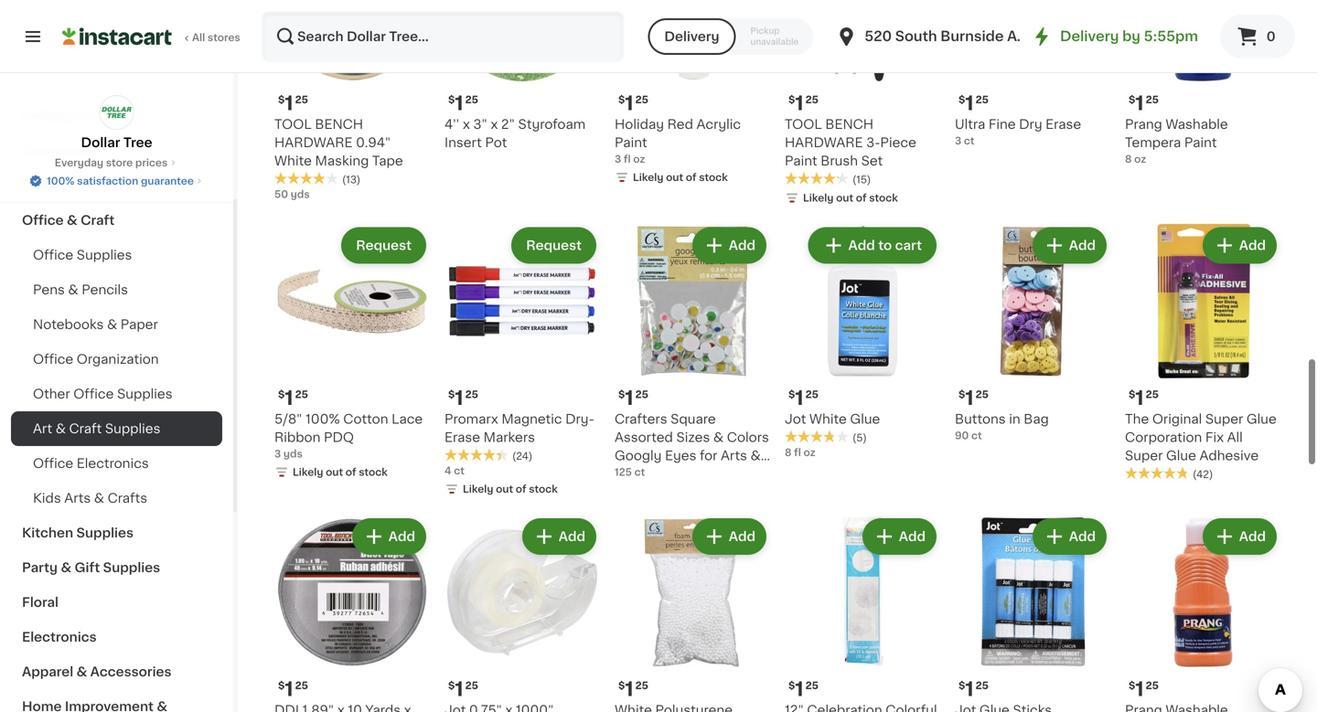 Task type: describe. For each thing, give the bounding box(es) containing it.
markers
[[483, 431, 535, 444]]

2 x from the left
[[491, 118, 498, 131]]

googly
[[615, 450, 662, 462]]

by
[[1122, 30, 1141, 43]]

delivery button
[[648, 18, 736, 55]]

4''
[[445, 118, 459, 131]]

5/8" 100% cotton lace ribbon pdq 3 yds
[[274, 413, 423, 459]]

ultra
[[955, 118, 985, 131]]

request for 5/8" 100% cotton lace ribbon pdq
[[356, 239, 412, 252]]

tool bench hardware 0.94" white masking tape
[[274, 118, 403, 167]]

dry-
[[565, 413, 594, 426]]

50
[[274, 189, 288, 199]]

100% inside button
[[47, 176, 75, 186]]

party
[[22, 562, 58, 574]]

notebooks & paper link
[[11, 307, 222, 342]]

0.94"
[[356, 136, 391, 149]]

add to cart button
[[810, 229, 935, 262]]

paint for holiday
[[615, 136, 647, 149]]

1 vertical spatial white
[[809, 413, 847, 426]]

fix
[[1206, 431, 1224, 444]]

(13)
[[342, 175, 360, 185]]

of for holiday red acrylic paint
[[686, 172, 697, 182]]

promarx
[[445, 413, 498, 426]]

sizes
[[676, 431, 710, 444]]

stock for holiday red acrylic paint
[[699, 172, 728, 182]]

corporation
[[1125, 431, 1202, 444]]

the
[[1125, 413, 1149, 426]]

hardware for masking
[[274, 136, 353, 149]]

brush
[[821, 155, 858, 167]]

pot
[[485, 136, 507, 149]]

3 for ultra
[[955, 136, 962, 146]]

masking
[[315, 155, 369, 167]]

& for office & craft
[[67, 214, 77, 227]]

tempera
[[1125, 136, 1181, 149]]

guarantee
[[141, 176, 194, 186]]

office for organization
[[33, 353, 73, 366]]

ct inside ultra fine dry erase 3 ct
[[964, 136, 975, 146]]

apparel & accessories
[[22, 666, 172, 679]]

pens & pencils link
[[11, 273, 222, 307]]

notebooks
[[33, 318, 104, 331]]

kids
[[33, 492, 61, 505]]

adhesive
[[1200, 450, 1259, 462]]

1 vertical spatial crafts
[[108, 492, 147, 505]]

3 for holiday
[[615, 154, 621, 164]]

projects
[[658, 468, 711, 481]]

likely for holiday red acrylic paint
[[633, 172, 664, 182]]

other
[[33, 388, 70, 401]]

0 horizontal spatial arts
[[64, 492, 91, 505]]

crafters square assorted sizes & colors googly eyes for arts & crafts projects
[[615, 413, 769, 481]]

dollar tree link
[[81, 95, 152, 152]]

gift
[[75, 562, 100, 574]]

request button for promarx magnetic dry- erase markers
[[513, 229, 595, 262]]

holiday for holiday essentials
[[22, 110, 73, 123]]

likely down 4 ct
[[463, 484, 493, 494]]

& for apparel & accessories
[[76, 666, 87, 679]]

bench for 0.94"
[[315, 118, 363, 131]]

buttons in bag 90 ct
[[955, 413, 1049, 441]]

dollar tree
[[81, 136, 152, 149]]

(24)
[[512, 451, 533, 461]]

crafters
[[615, 413, 667, 426]]

cotton
[[343, 413, 388, 426]]

craft for art
[[69, 423, 102, 435]]

likely for 5/8" 100% cotton lace ribbon pdq
[[293, 467, 323, 477]]

& for party & gift supplies
[[61, 562, 71, 574]]

prang washable tempera paint 8 oz
[[1125, 118, 1228, 164]]

pens
[[33, 284, 65, 296]]

likely for tool bench hardware 3-piece paint brush set
[[803, 193, 834, 203]]

add inside button
[[848, 239, 875, 252]]

promarx magnetic dry- erase markers
[[445, 413, 594, 444]]

125 ct
[[615, 467, 645, 477]]

stock for 5/8" 100% cotton lace ribbon pdq
[[359, 467, 388, 477]]

holiday essentials link
[[11, 99, 222, 134]]

100% satisfaction guarantee button
[[28, 170, 205, 188]]

5/8"
[[274, 413, 302, 426]]

stock down (24)
[[529, 484, 558, 494]]

supplies up the pencils
[[77, 249, 132, 262]]

everyday store prices link
[[55, 156, 179, 170]]

ribbon
[[274, 431, 320, 444]]

household
[[22, 145, 94, 157]]

2 horizontal spatial glue
[[1247, 413, 1277, 426]]

supplies up floral "link"
[[103, 562, 160, 574]]

8 inside "prang washable tempera paint 8 oz"
[[1125, 154, 1132, 164]]

pdq
[[324, 431, 354, 444]]

520
[[865, 30, 892, 43]]

south
[[895, 30, 937, 43]]

party & gift supplies
[[22, 562, 160, 574]]

apparel & accessories link
[[11, 655, 222, 690]]

satisfaction
[[77, 176, 138, 186]]

Search field
[[263, 13, 622, 60]]

out for tool bench hardware 3-piece paint brush set
[[836, 193, 854, 203]]

office supplies
[[33, 249, 132, 262]]

tape
[[372, 155, 403, 167]]

other office supplies
[[33, 388, 173, 401]]

0 vertical spatial yds
[[291, 189, 310, 199]]

for
[[700, 450, 718, 462]]

1 horizontal spatial fl
[[794, 448, 801, 458]]

100% inside the 5/8" 100% cotton lace ribbon pdq 3 yds
[[305, 413, 340, 426]]

to
[[878, 239, 892, 252]]

everyday store prices
[[55, 158, 168, 168]]

tool for tool bench hardware 0.94" white masking tape
[[274, 118, 312, 131]]

office electronics link
[[11, 446, 222, 481]]

everyday
[[55, 158, 103, 168]]

likely out of stock down (24)
[[463, 484, 558, 494]]

bag
[[1024, 413, 1049, 426]]

ct right '125'
[[634, 467, 645, 477]]

4 ct
[[445, 466, 465, 476]]

organization
[[77, 353, 159, 366]]

prang
[[1125, 118, 1162, 131]]

dollar
[[81, 136, 120, 149]]

baby
[[22, 179, 56, 192]]

electronics link
[[11, 620, 222, 655]]

ultra fine dry erase 3 ct
[[955, 118, 1081, 146]]

out for 5/8" 100% cotton lace ribbon pdq
[[326, 467, 343, 477]]

essentials
[[76, 110, 143, 123]]

party & gift supplies link
[[11, 551, 222, 585]]

office & craft
[[22, 214, 115, 227]]

90
[[955, 431, 969, 441]]

paint for prang
[[1184, 136, 1217, 149]]

3"
[[473, 118, 487, 131]]

acrylic
[[697, 118, 741, 131]]

stock for tool bench hardware 3-piece paint brush set
[[869, 193, 898, 203]]

supplies down other office supplies link at the bottom left
[[105, 423, 160, 435]]

likely out of stock for 5/8" 100% cotton lace ribbon pdq
[[293, 467, 388, 477]]



Task type: vqa. For each thing, say whether or not it's contained in the screenshot.
right HOLIDAY
yes



Task type: locate. For each thing, give the bounding box(es) containing it.
5:55pm
[[1144, 30, 1198, 43]]

0 vertical spatial 8
[[1125, 154, 1132, 164]]

1 vertical spatial yds
[[283, 449, 303, 459]]

yds right 50
[[291, 189, 310, 199]]

supplies down organization
[[117, 388, 173, 401]]

& inside 'link'
[[107, 318, 117, 331]]

0 vertical spatial all
[[192, 32, 205, 43]]

yds inside the 5/8" 100% cotton lace ribbon pdq 3 yds
[[283, 449, 303, 459]]

dollar tree logo image
[[99, 95, 134, 130]]

x left 2"
[[491, 118, 498, 131]]

tool up 50 yds
[[274, 118, 312, 131]]

erase down promarx
[[445, 431, 480, 444]]

out down (15)
[[836, 193, 854, 203]]

paint inside holiday red acrylic paint 3 fl oz
[[615, 136, 647, 149]]

product group
[[274, 224, 430, 483], [445, 224, 600, 500], [615, 224, 770, 481], [785, 224, 940, 460], [955, 224, 1110, 443], [1125, 224, 1281, 482], [274, 515, 430, 713], [445, 515, 600, 713], [615, 515, 770, 713], [785, 515, 940, 713], [955, 515, 1110, 713], [1125, 515, 1281, 713]]

art
[[33, 423, 52, 435]]

1 horizontal spatial holiday
[[615, 118, 664, 131]]

3 inside holiday red acrylic paint 3 fl oz
[[615, 154, 621, 164]]

1 horizontal spatial 100%
[[305, 413, 340, 426]]

1 horizontal spatial super
[[1205, 413, 1243, 426]]

pencils
[[82, 284, 128, 296]]

25
[[295, 95, 308, 105], [465, 95, 478, 105], [635, 95, 649, 105], [805, 95, 819, 105], [976, 95, 989, 105], [1146, 95, 1159, 105], [295, 390, 308, 400], [465, 390, 478, 400], [635, 390, 649, 400], [805, 390, 819, 400], [976, 390, 989, 400], [1146, 390, 1159, 400], [295, 681, 308, 691], [465, 681, 478, 691], [635, 681, 649, 691], [805, 681, 819, 691], [976, 681, 989, 691], [1146, 681, 1159, 691]]

0 horizontal spatial glue
[[850, 413, 880, 426]]

3
[[955, 136, 962, 146], [615, 154, 621, 164], [274, 449, 281, 459]]

office inside 'office & craft' link
[[22, 214, 64, 227]]

1 horizontal spatial all
[[1227, 431, 1243, 444]]

office inside other office supplies link
[[73, 388, 114, 401]]

0 vertical spatial fl
[[624, 154, 631, 164]]

holiday red acrylic paint 3 fl oz
[[615, 118, 741, 164]]

0 vertical spatial erase
[[1046, 118, 1081, 131]]

likely down the ribbon
[[293, 467, 323, 477]]

office organization link
[[11, 342, 222, 377]]

holiday up 'household' at left
[[22, 110, 73, 123]]

office up the other
[[33, 353, 73, 366]]

electronics up the "apparel"
[[22, 631, 97, 644]]

service type group
[[648, 18, 813, 55]]

white up 50 yds
[[274, 155, 312, 167]]

0 horizontal spatial super
[[1125, 450, 1163, 462]]

of down holiday red acrylic paint 3 fl oz
[[686, 172, 697, 182]]

2 request button from the left
[[513, 229, 595, 262]]

1 horizontal spatial arts
[[721, 450, 747, 462]]

tool up brush
[[785, 118, 822, 131]]

fl inside holiday red acrylic paint 3 fl oz
[[624, 154, 631, 164]]

x left 3"
[[463, 118, 470, 131]]

0 vertical spatial 3
[[955, 136, 962, 146]]

0 horizontal spatial tool
[[274, 118, 312, 131]]

tool bench hardware 3-piece paint brush set
[[785, 118, 916, 167]]

supplies up party & gift supplies link
[[76, 527, 134, 540]]

1 horizontal spatial oz
[[804, 448, 816, 458]]

of for tool bench hardware 3-piece paint brush set
[[856, 193, 867, 203]]

insert
[[445, 136, 482, 149]]

likely out of stock down "pdq"
[[293, 467, 388, 477]]

1 vertical spatial super
[[1125, 450, 1163, 462]]

2 bench from the left
[[825, 118, 874, 131]]

0 horizontal spatial request
[[356, 239, 412, 252]]

delivery inside delivery by 5:55pm link
[[1060, 30, 1119, 43]]

2 hardware from the left
[[785, 136, 863, 149]]

& down office electronics
[[94, 492, 104, 505]]

125
[[615, 467, 632, 477]]

office down office organization
[[73, 388, 114, 401]]

tool for tool bench hardware 3-piece paint brush set
[[785, 118, 822, 131]]

holiday inside "holiday essentials" link
[[22, 110, 73, 123]]

tree
[[123, 136, 152, 149]]

baby link
[[11, 168, 222, 203]]

likely out of stock down holiday red acrylic paint 3 fl oz
[[633, 172, 728, 182]]

0 horizontal spatial fl
[[624, 154, 631, 164]]

stock down (15)
[[869, 193, 898, 203]]

ct
[[964, 136, 975, 146], [971, 431, 982, 441], [454, 466, 465, 476], [634, 467, 645, 477]]

delivery up red
[[664, 30, 719, 43]]

4
[[445, 466, 452, 476]]

1 vertical spatial 8
[[785, 448, 792, 458]]

1 vertical spatial electronics
[[22, 631, 97, 644]]

holiday for holiday red acrylic paint 3 fl oz
[[615, 118, 664, 131]]

paper
[[121, 318, 158, 331]]

crafts inside crafters square assorted sizes & colors googly eyes for arts & crafts projects
[[615, 468, 654, 481]]

0 vertical spatial super
[[1205, 413, 1243, 426]]

household link
[[11, 134, 222, 168]]

1 horizontal spatial crafts
[[615, 468, 654, 481]]

1 vertical spatial fl
[[794, 448, 801, 458]]

hardware inside "tool bench hardware 0.94" white masking tape"
[[274, 136, 353, 149]]

stock down the 5/8" 100% cotton lace ribbon pdq 3 yds
[[359, 467, 388, 477]]

0 horizontal spatial oz
[[633, 154, 645, 164]]

white right "jot"
[[809, 413, 847, 426]]

0 horizontal spatial hardware
[[274, 136, 353, 149]]

out down "pdq"
[[326, 467, 343, 477]]

1 horizontal spatial paint
[[785, 155, 817, 167]]

white
[[274, 155, 312, 167], [809, 413, 847, 426]]

1 bench from the left
[[315, 118, 363, 131]]

0 horizontal spatial 3
[[274, 449, 281, 459]]

1 vertical spatial 100%
[[305, 413, 340, 426]]

&
[[67, 214, 77, 227], [68, 284, 78, 296], [107, 318, 117, 331], [56, 423, 66, 435], [713, 431, 724, 444], [750, 450, 761, 462], [94, 492, 104, 505], [61, 562, 71, 574], [76, 666, 87, 679]]

request for promarx magnetic dry- erase markers
[[526, 239, 582, 252]]

floral
[[22, 596, 59, 609]]

office & craft link
[[11, 203, 222, 238]]

& for notebooks & paper
[[107, 318, 117, 331]]

1 request button from the left
[[343, 229, 424, 262]]

supplies
[[77, 249, 132, 262], [117, 388, 173, 401], [105, 423, 160, 435], [76, 527, 134, 540], [103, 562, 160, 574]]

& right pens
[[68, 284, 78, 296]]

paint inside tool bench hardware 3-piece paint brush set
[[785, 155, 817, 167]]

delivery for delivery by 5:55pm
[[1060, 30, 1119, 43]]

crafts
[[615, 468, 654, 481], [108, 492, 147, 505]]

0 vertical spatial 100%
[[47, 176, 75, 186]]

0 horizontal spatial x
[[463, 118, 470, 131]]

0 horizontal spatial 100%
[[47, 176, 75, 186]]

hardware up masking
[[274, 136, 353, 149]]

likely out of stock down (15)
[[803, 193, 898, 203]]

1 vertical spatial arts
[[64, 492, 91, 505]]

1 horizontal spatial glue
[[1166, 450, 1196, 462]]

1 vertical spatial erase
[[445, 431, 480, 444]]

oz inside "prang washable tempera paint 8 oz"
[[1134, 154, 1146, 164]]

jot
[[785, 413, 806, 426]]

8 down tempera
[[1125, 154, 1132, 164]]

holiday essentials
[[22, 110, 143, 123]]

stock down holiday red acrylic paint 3 fl oz
[[699, 172, 728, 182]]

glue up (5)
[[850, 413, 880, 426]]

pens & pencils
[[33, 284, 128, 296]]

holiday inside holiday red acrylic paint 3 fl oz
[[615, 118, 664, 131]]

original
[[1152, 413, 1202, 426]]

yds down the ribbon
[[283, 449, 303, 459]]

delivery left the by
[[1060, 30, 1119, 43]]

styrofoam
[[518, 118, 586, 131]]

tool inside "tool bench hardware 0.94" white masking tape"
[[274, 118, 312, 131]]

& left gift
[[61, 562, 71, 574]]

1 tool from the left
[[274, 118, 312, 131]]

avenue
[[1007, 30, 1060, 43]]

oz inside holiday red acrylic paint 3 fl oz
[[633, 154, 645, 164]]

& left paper
[[107, 318, 117, 331]]

1 horizontal spatial hardware
[[785, 136, 863, 149]]

ct right "90"
[[971, 431, 982, 441]]

erase inside promarx magnetic dry- erase markers
[[445, 431, 480, 444]]

kids arts & crafts link
[[11, 481, 222, 516]]

stores
[[208, 32, 240, 43]]

0 horizontal spatial white
[[274, 155, 312, 167]]

art & craft supplies link
[[11, 412, 222, 446]]

office inside "office organization" link
[[33, 353, 73, 366]]

dry
[[1019, 118, 1042, 131]]

1 vertical spatial 3
[[615, 154, 621, 164]]

all stores
[[192, 32, 240, 43]]

0 vertical spatial craft
[[81, 214, 115, 227]]

100% down everyday
[[47, 176, 75, 186]]

bench up 3-
[[825, 118, 874, 131]]

request
[[356, 239, 412, 252], [526, 239, 582, 252]]

0 vertical spatial crafts
[[615, 468, 654, 481]]

& right art
[[56, 423, 66, 435]]

0 horizontal spatial paint
[[615, 136, 647, 149]]

out down holiday red acrylic paint 3 fl oz
[[666, 172, 683, 182]]

glue up adhesive at the right
[[1247, 413, 1277, 426]]

3 inside ultra fine dry erase 3 ct
[[955, 136, 962, 146]]

kitchen supplies
[[22, 527, 134, 540]]

1 horizontal spatial erase
[[1046, 118, 1081, 131]]

1 horizontal spatial 8
[[1125, 154, 1132, 164]]

office electronics
[[33, 457, 149, 470]]

craft up office electronics
[[69, 423, 102, 435]]

100% up "pdq"
[[305, 413, 340, 426]]

all left stores at the top left of page
[[192, 32, 205, 43]]

0 vertical spatial electronics
[[77, 457, 149, 470]]

jot white glue
[[785, 413, 880, 426]]

1
[[285, 94, 293, 113], [455, 94, 463, 113], [625, 94, 633, 113], [795, 94, 804, 113], [965, 94, 974, 113], [1135, 94, 1144, 113], [285, 389, 293, 408], [455, 389, 463, 408], [625, 389, 633, 408], [795, 389, 804, 408], [965, 389, 974, 408], [1135, 389, 1144, 408], [285, 680, 293, 699], [455, 680, 463, 699], [625, 680, 633, 699], [795, 680, 804, 699], [965, 680, 974, 699], [1135, 680, 1144, 699]]

4'' x 3" x 2" styrofoam insert pot
[[445, 118, 586, 149]]

delivery by 5:55pm
[[1060, 30, 1198, 43]]

craft up office supplies
[[81, 214, 115, 227]]

office for &
[[22, 214, 64, 227]]

1 horizontal spatial 3
[[615, 154, 621, 164]]

of
[[686, 172, 697, 182], [856, 193, 867, 203], [346, 467, 356, 477], [516, 484, 526, 494]]

0 horizontal spatial holiday
[[22, 110, 73, 123]]

likely down holiday red acrylic paint 3 fl oz
[[633, 172, 664, 182]]

likely out of stock for holiday red acrylic paint
[[633, 172, 728, 182]]

office up "kids"
[[33, 457, 73, 470]]

8 down "jot"
[[785, 448, 792, 458]]

(15)
[[853, 175, 871, 185]]

0 horizontal spatial delivery
[[664, 30, 719, 43]]

erase for promarx magnetic dry- erase markers
[[445, 431, 480, 444]]

& right the "apparel"
[[76, 666, 87, 679]]

holiday
[[22, 110, 73, 123], [615, 118, 664, 131]]

crafts down office electronics link
[[108, 492, 147, 505]]

electronics up kids arts & crafts link
[[77, 457, 149, 470]]

$
[[278, 95, 285, 105], [448, 95, 455, 105], [618, 95, 625, 105], [788, 95, 795, 105], [959, 95, 965, 105], [1129, 95, 1135, 105], [278, 390, 285, 400], [448, 390, 455, 400], [618, 390, 625, 400], [788, 390, 795, 400], [959, 390, 965, 400], [1129, 390, 1135, 400], [278, 681, 285, 691], [448, 681, 455, 691], [618, 681, 625, 691], [788, 681, 795, 691], [959, 681, 965, 691], [1129, 681, 1135, 691]]

of down (24)
[[516, 484, 526, 494]]

1 hardware from the left
[[274, 136, 353, 149]]

bench inside "tool bench hardware 0.94" white masking tape"
[[315, 118, 363, 131]]

3-
[[866, 136, 880, 149]]

1 request from the left
[[356, 239, 412, 252]]

ct inside buttons in bag 90 ct
[[971, 431, 982, 441]]

all
[[192, 32, 205, 43], [1227, 431, 1243, 444]]

erase right dry
[[1046, 118, 1081, 131]]

$ 1 25
[[278, 94, 308, 113], [448, 94, 478, 113], [618, 94, 649, 113], [788, 94, 819, 113], [959, 94, 989, 113], [1129, 94, 1159, 113], [278, 389, 308, 408], [448, 389, 478, 408], [618, 389, 649, 408], [788, 389, 819, 408], [959, 389, 989, 408], [1129, 389, 1159, 408], [278, 680, 308, 699], [448, 680, 478, 699], [618, 680, 649, 699], [788, 680, 819, 699], [959, 680, 989, 699], [1129, 680, 1159, 699]]

x
[[463, 118, 470, 131], [491, 118, 498, 131]]

2 request from the left
[[526, 239, 582, 252]]

hardware for paint
[[785, 136, 863, 149]]

0 vertical spatial arts
[[721, 450, 747, 462]]

ct down ultra
[[964, 136, 975, 146]]

1 horizontal spatial tool
[[785, 118, 822, 131]]

& for art & craft supplies
[[56, 423, 66, 435]]

office supplies link
[[11, 238, 222, 273]]

bench
[[315, 118, 363, 131], [825, 118, 874, 131]]

instacart logo image
[[62, 26, 172, 48]]

of for 5/8" 100% cotton lace ribbon pdq
[[346, 467, 356, 477]]

office for electronics
[[33, 457, 73, 470]]

white inside "tool bench hardware 0.94" white masking tape"
[[274, 155, 312, 167]]

& for pens & pencils
[[68, 284, 78, 296]]

2 horizontal spatial 3
[[955, 136, 962, 146]]

1 x from the left
[[463, 118, 470, 131]]

the original super glue corporation fix all super glue adhesive
[[1125, 413, 1277, 462]]

store
[[106, 158, 133, 168]]

delivery inside delivery button
[[664, 30, 719, 43]]

tool
[[274, 118, 312, 131], [785, 118, 822, 131]]

bench for 3-
[[825, 118, 874, 131]]

2 horizontal spatial oz
[[1134, 154, 1146, 164]]

bench up masking
[[315, 118, 363, 131]]

kitchen
[[22, 527, 73, 540]]

0 vertical spatial white
[[274, 155, 312, 167]]

None search field
[[262, 11, 624, 62]]

office for supplies
[[33, 249, 73, 262]]

1 horizontal spatial delivery
[[1060, 30, 1119, 43]]

1 vertical spatial all
[[1227, 431, 1243, 444]]

& up office supplies
[[67, 214, 77, 227]]

add
[[729, 239, 756, 252], [848, 239, 875, 252], [1069, 239, 1096, 252], [1239, 239, 1266, 252], [389, 531, 415, 543], [559, 531, 585, 543], [729, 531, 756, 543], [899, 531, 926, 543], [1069, 531, 1096, 543], [1239, 531, 1266, 543]]

2 tool from the left
[[785, 118, 822, 131]]

likely out of stock for tool bench hardware 3-piece paint brush set
[[803, 193, 898, 203]]

ct right 4
[[454, 466, 465, 476]]

in
[[1009, 413, 1021, 426]]

hardware up brush
[[785, 136, 863, 149]]

kids arts & crafts
[[33, 492, 147, 505]]

0 horizontal spatial crafts
[[108, 492, 147, 505]]

1 horizontal spatial request button
[[513, 229, 595, 262]]

office down baby
[[22, 214, 64, 227]]

piece
[[880, 136, 916, 149]]

erase inside ultra fine dry erase 3 ct
[[1046, 118, 1081, 131]]

100% satisfaction guarantee
[[47, 176, 194, 186]]

erase for ultra fine dry erase 3 ct
[[1046, 118, 1081, 131]]

of down the 5/8" 100% cotton lace ribbon pdq 3 yds
[[346, 467, 356, 477]]

arts inside crafters square assorted sizes & colors googly eyes for arts & crafts projects
[[721, 450, 747, 462]]

craft for office
[[81, 214, 115, 227]]

8 fl oz
[[785, 448, 816, 458]]

0 horizontal spatial bench
[[315, 118, 363, 131]]

delivery for delivery
[[664, 30, 719, 43]]

likely down brush
[[803, 193, 834, 203]]

super down corporation
[[1125, 450, 1163, 462]]

bench inside tool bench hardware 3-piece paint brush set
[[825, 118, 874, 131]]

office organization
[[33, 353, 159, 366]]

arts down "colors"
[[721, 450, 747, 462]]

arts right "kids"
[[64, 492, 91, 505]]

hardware inside tool bench hardware 3-piece paint brush set
[[785, 136, 863, 149]]

washable
[[1166, 118, 1228, 131]]

3 inside the 5/8" 100% cotton lace ribbon pdq 3 yds
[[274, 449, 281, 459]]

2 horizontal spatial paint
[[1184, 136, 1217, 149]]

red
[[667, 118, 693, 131]]

request button for 5/8" 100% cotton lace ribbon pdq
[[343, 229, 424, 262]]

crafts down googly
[[615, 468, 654, 481]]

buttons
[[955, 413, 1006, 426]]

tool inside tool bench hardware 3-piece paint brush set
[[785, 118, 822, 131]]

paint
[[615, 136, 647, 149], [1184, 136, 1217, 149], [785, 155, 817, 167]]

paint inside "prang washable tempera paint 8 oz"
[[1184, 136, 1217, 149]]

holiday left red
[[615, 118, 664, 131]]

0 horizontal spatial all
[[192, 32, 205, 43]]

super up the fix
[[1205, 413, 1243, 426]]

1 horizontal spatial white
[[809, 413, 847, 426]]

oz
[[633, 154, 645, 164], [1134, 154, 1146, 164], [804, 448, 816, 458]]

kitchen supplies link
[[11, 516, 222, 551]]

fine
[[989, 118, 1016, 131]]

all up adhesive at the right
[[1227, 431, 1243, 444]]

0 horizontal spatial 8
[[785, 448, 792, 458]]

out down (24)
[[496, 484, 513, 494]]

0 horizontal spatial request button
[[343, 229, 424, 262]]

all inside the original super glue corporation fix all super glue adhesive
[[1227, 431, 1243, 444]]

magnetic
[[502, 413, 562, 426]]

1 horizontal spatial x
[[491, 118, 498, 131]]

of down (15)
[[856, 193, 867, 203]]

& up for
[[713, 431, 724, 444]]

glue down corporation
[[1166, 450, 1196, 462]]

1 horizontal spatial bench
[[825, 118, 874, 131]]

fl
[[624, 154, 631, 164], [794, 448, 801, 458]]

0 button
[[1220, 15, 1295, 59]]

0 horizontal spatial erase
[[445, 431, 480, 444]]

out for holiday red acrylic paint
[[666, 172, 683, 182]]

office inside office electronics link
[[33, 457, 73, 470]]

1 horizontal spatial request
[[526, 239, 582, 252]]

burnside
[[941, 30, 1004, 43]]

2 vertical spatial 3
[[274, 449, 281, 459]]

& down "colors"
[[750, 450, 761, 462]]

1 vertical spatial craft
[[69, 423, 102, 435]]

office up pens
[[33, 249, 73, 262]]

arts
[[721, 450, 747, 462], [64, 492, 91, 505]]

assorted
[[615, 431, 673, 444]]



